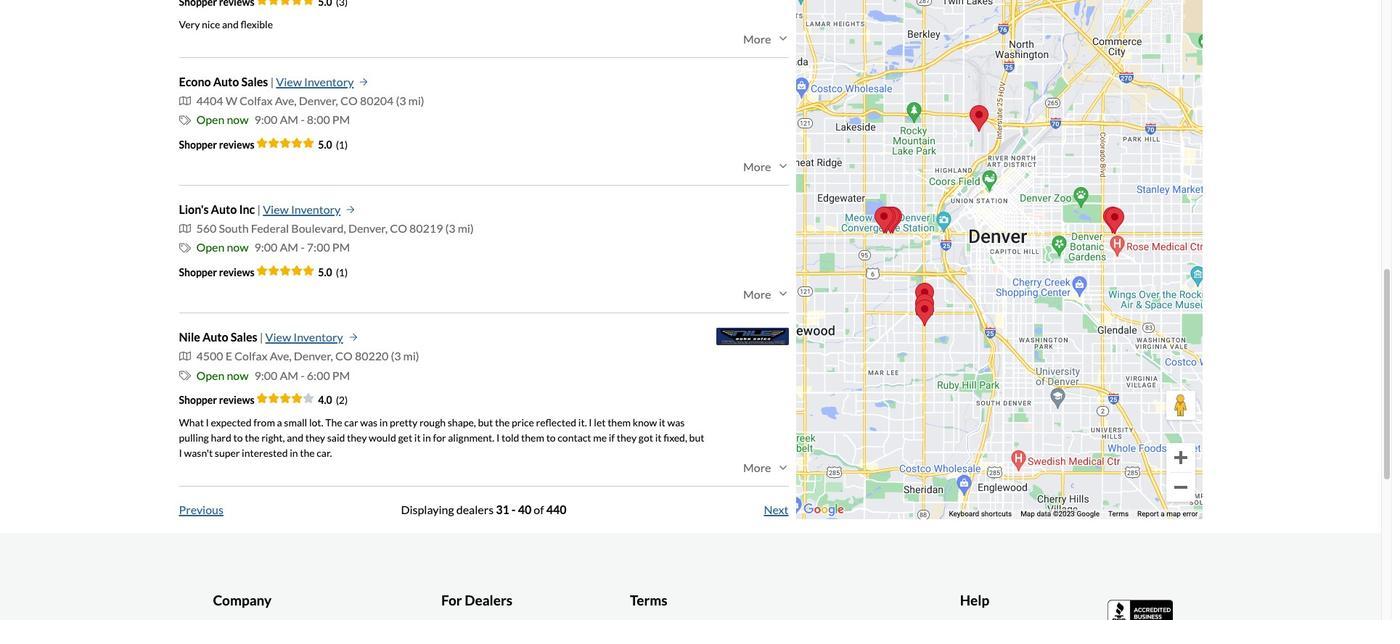 Task type: describe. For each thing, give the bounding box(es) containing it.
now for south
[[227, 241, 249, 254]]

it right know on the left
[[659, 417, 665, 429]]

1 vertical spatial the
[[245, 432, 259, 444]]

what
[[179, 417, 204, 429]]

2 horizontal spatial the
[[495, 417, 510, 429]]

next link
[[764, 503, 789, 517]]

4500
[[196, 349, 223, 363]]

previous
[[179, 503, 223, 517]]

google
[[1077, 510, 1100, 518]]

infinite auto inc. image
[[883, 206, 902, 233]]

80204
[[360, 94, 394, 107]]

dealers
[[465, 592, 512, 609]]

colfax for 9:00 am - 6:00 pm
[[234, 349, 268, 363]]

for dealers
[[441, 592, 512, 609]]

6:00
[[307, 368, 330, 382]]

view inventory for 8:00
[[276, 74, 354, 88]]

reflected
[[536, 417, 576, 429]]

map image for 4404 w colfax ave, denver, co 80204         (3 mi)
[[179, 95, 191, 107]]

report a map error
[[1137, 510, 1198, 518]]

5.0 (1) for 7:00
[[318, 266, 348, 279]]

w
[[226, 94, 237, 107]]

got
[[639, 432, 653, 444]]

fixed,
[[663, 432, 687, 444]]

2 more button from the top
[[743, 159, 789, 173]]

andy's car land image
[[881, 206, 900, 233]]

more for 2nd more button from the bottom
[[743, 287, 771, 301]]

- for 8:00
[[301, 113, 305, 127]]

lot.
[[309, 417, 323, 429]]

nice
[[202, 18, 220, 30]]

more for fourth more button from the bottom
[[743, 32, 771, 45]]

1 vertical spatial in
[[423, 432, 431, 444]]

angle down image for third more button from the bottom of the page
[[777, 161, 789, 172]]

2 vertical spatial in
[[290, 447, 298, 459]]

1 horizontal spatial terms
[[1108, 510, 1129, 518]]

tags image for open now 9:00 am - 6:00 pm
[[179, 370, 191, 382]]

it right got
[[655, 432, 662, 444]]

boulevard,
[[291, 221, 346, 235]]

contact
[[558, 432, 591, 444]]

it.
[[578, 417, 587, 429]]

get
[[398, 432, 412, 444]]

right,
[[261, 432, 285, 444]]

0 horizontal spatial terms
[[630, 592, 667, 609]]

2 they from the left
[[347, 432, 367, 444]]

- for 6:00
[[301, 368, 305, 382]]

am for 6:00
[[280, 368, 298, 382]]

keyboard shortcuts
[[949, 510, 1012, 518]]

keyboard shortcuts button
[[949, 509, 1012, 519]]

4.0 (2)
[[318, 394, 348, 406]]

told
[[501, 432, 519, 444]]

i left wasn't
[[179, 447, 182, 459]]

said
[[327, 432, 345, 444]]

4404
[[196, 94, 223, 107]]

lion's
[[179, 202, 209, 216]]

view inventory link for 7:00
[[263, 200, 355, 219]]

4500 e colfax ave, denver, co 80220         (3 mi)
[[196, 349, 419, 363]]

if
[[609, 432, 615, 444]]

0 horizontal spatial and
[[222, 18, 239, 30]]

dealers
[[456, 503, 494, 517]]

80219
[[409, 221, 443, 235]]

google image
[[799, 500, 847, 519]]

4 more button from the top
[[743, 461, 789, 475]]

pulling
[[179, 432, 209, 444]]

angle down image for fourth more button from the bottom
[[777, 33, 789, 44]]

am for 8:00
[[280, 113, 298, 127]]

displaying dealers 31 - 40 of 440
[[401, 503, 567, 517]]

sales for econo auto sales
[[241, 74, 268, 88]]

9:00 for 9:00 am - 8:00 pm
[[254, 113, 278, 127]]

open now 9:00 am - 7:00 pm
[[196, 241, 350, 254]]

3 more button from the top
[[743, 287, 789, 301]]

map image
[[179, 223, 191, 235]]

560 south federal boulevard, denver, co 80219         (3 mi)
[[196, 221, 474, 235]]

help
[[960, 592, 989, 609]]

rough
[[419, 417, 446, 429]]

now for e
[[227, 368, 249, 382]]

i left told on the bottom
[[496, 432, 500, 444]]

nile
[[179, 330, 200, 344]]

view inventory for 7:00
[[263, 202, 341, 216]]

shape,
[[448, 417, 476, 429]]

map image for 4500 e colfax ave, denver, co 80220         (3 mi)
[[179, 351, 191, 362]]

angle down image for 2nd more button from the bottom
[[777, 288, 789, 300]]

econo
[[179, 74, 211, 88]]

tags image for open now 9:00 am - 7:00 pm
[[179, 242, 191, 254]]

would
[[369, 432, 396, 444]]

for
[[441, 592, 462, 609]]

mi) for 4404 w colfax ave, denver, co 80204         (3 mi)
[[408, 94, 424, 107]]

nile auto sales image
[[1105, 207, 1124, 234]]

map
[[1166, 510, 1181, 518]]

next
[[764, 503, 789, 517]]

truck town motors llc image
[[915, 283, 934, 310]]

very nice and flexible
[[179, 18, 273, 30]]

inc
[[239, 202, 255, 216]]

40
[[518, 503, 531, 517]]

terms link
[[1108, 510, 1129, 518]]

from
[[253, 417, 275, 429]]

of
[[534, 503, 544, 517]]

2 to from the left
[[546, 432, 556, 444]]

0 horizontal spatial them
[[521, 432, 544, 444]]

auto for 4500
[[202, 330, 228, 344]]

open now 9:00 am - 8:00 pm
[[196, 113, 350, 127]]

inventory for 6:00
[[293, 330, 343, 344]]

know
[[633, 417, 657, 429]]

pm for open now 9:00 am - 8:00 pm
[[332, 113, 350, 127]]

shopper for open now 9:00 am - 7:00 pm
[[179, 266, 217, 279]]

0 horizontal spatial but
[[478, 417, 493, 429]]

open for open now 9:00 am - 7:00 pm
[[196, 241, 225, 254]]

mi) for 560 south federal boulevard, denver, co 80219         (3 mi)
[[458, 221, 474, 235]]

3 reviews from the top
[[219, 394, 254, 406]]

lion's auto inc |
[[179, 202, 261, 216]]

(3 for 80220
[[391, 349, 401, 363]]

view inventory for 6:00
[[265, 330, 343, 344]]

| for lion's auto inc |
[[257, 202, 261, 216]]

econo auto sales |
[[179, 74, 274, 88]]

company
[[213, 592, 272, 609]]

shortcuts
[[981, 510, 1012, 518]]

report a map error link
[[1137, 510, 1198, 518]]

more for third more button from the bottom of the page
[[743, 159, 771, 173]]

car.
[[317, 447, 332, 459]]

data
[[1037, 510, 1051, 518]]

©2023
[[1053, 510, 1075, 518]]

map data ©2023 google
[[1021, 510, 1100, 518]]

2 vertical spatial the
[[300, 447, 315, 459]]

- left 40
[[512, 503, 516, 517]]

1 vertical spatial but
[[689, 432, 704, 444]]

shopper for open now 9:00 am - 8:00 pm
[[179, 138, 217, 151]]

interested
[[242, 447, 288, 459]]

hard
[[211, 432, 231, 444]]

keyboard
[[949, 510, 979, 518]]

previous link
[[179, 503, 223, 517]]

8:00
[[307, 113, 330, 127]]

south
[[219, 221, 249, 235]]

9:00 for 9:00 am - 6:00 pm
[[254, 368, 278, 382]]

car shine auto sales llc image
[[969, 105, 988, 132]]

now for w
[[227, 113, 249, 127]]



Task type: locate. For each thing, give the bounding box(es) containing it.
a left map
[[1161, 510, 1165, 518]]

shopper reviews up expected
[[179, 394, 256, 406]]

2 horizontal spatial they
[[617, 432, 637, 444]]

open down the 4500
[[196, 368, 225, 382]]

1 vertical spatial (1)
[[336, 266, 348, 279]]

2 vertical spatial inventory
[[293, 330, 343, 344]]

auto up w in the top of the page
[[213, 74, 239, 88]]

1 horizontal spatial in
[[379, 417, 388, 429]]

view inventory link
[[276, 72, 368, 91], [263, 200, 355, 219], [265, 328, 358, 347]]

auto for 4404
[[213, 74, 239, 88]]

colfax
[[240, 94, 273, 107], [234, 349, 268, 363]]

2 more from the top
[[743, 159, 771, 173]]

the
[[325, 417, 342, 429]]

view inventory up boulevard,
[[263, 202, 341, 216]]

denver, for 8:00
[[299, 94, 338, 107]]

2 vertical spatial open
[[196, 368, 225, 382]]

560
[[196, 221, 217, 235]]

in right interested on the left bottom of page
[[290, 447, 298, 459]]

2 vertical spatial view
[[265, 330, 291, 344]]

now down w in the top of the page
[[227, 113, 249, 127]]

0 vertical spatial but
[[478, 417, 493, 429]]

it
[[659, 417, 665, 429], [414, 432, 421, 444], [655, 432, 662, 444]]

inventory
[[304, 74, 354, 88], [291, 202, 341, 216], [293, 330, 343, 344]]

0 vertical spatial 5.0
[[318, 138, 332, 151]]

small
[[284, 417, 307, 429]]

view inventory link up boulevard,
[[263, 200, 355, 219]]

9:00 down 4404 w colfax ave, denver, co 80204         (3 mi)
[[254, 113, 278, 127]]

reviews for 9:00 am - 8:00 pm
[[219, 138, 254, 151]]

open down 560
[[196, 241, 225, 254]]

i right "what"
[[206, 417, 209, 429]]

1 reviews from the top
[[219, 138, 254, 151]]

- left 6:00
[[301, 368, 305, 382]]

1 vertical spatial shopper reviews
[[179, 266, 256, 279]]

shopper reviews down 560
[[179, 266, 256, 279]]

view up 4404 w colfax ave, denver, co 80204         (3 mi)
[[276, 74, 302, 88]]

- for 7:00
[[301, 241, 305, 254]]

1 tags image from the top
[[179, 242, 191, 254]]

0 vertical spatial 9:00
[[254, 113, 278, 127]]

am down 4404 w colfax ave, denver, co 80204         (3 mi)
[[280, 113, 298, 127]]

0 vertical spatial ave,
[[275, 94, 297, 107]]

view inventory up 4500 e colfax ave, denver, co 80220         (3 mi)
[[265, 330, 343, 344]]

1 vertical spatial |
[[257, 202, 261, 216]]

2 5.0 from the top
[[318, 266, 332, 279]]

3 now from the top
[[227, 368, 249, 382]]

expected
[[211, 417, 252, 429]]

mi) right '80204'
[[408, 94, 424, 107]]

2 open from the top
[[196, 241, 225, 254]]

pm for open now 9:00 am - 7:00 pm
[[332, 241, 350, 254]]

view
[[276, 74, 302, 88], [263, 202, 289, 216], [265, 330, 291, 344]]

let
[[594, 417, 606, 429]]

1 horizontal spatial and
[[287, 432, 303, 444]]

denver, for 7:00
[[348, 221, 388, 235]]

1 angle down image from the top
[[777, 33, 789, 44]]

arrow right image
[[360, 77, 368, 86], [346, 205, 355, 214]]

inventory up 4500 e colfax ave, denver, co 80220         (3 mi)
[[293, 330, 343, 344]]

shopper down 560
[[179, 266, 217, 279]]

truck kings image
[[915, 294, 934, 320]]

co left 80219
[[390, 221, 407, 235]]

1 was from the left
[[360, 417, 378, 429]]

0 vertical spatial view inventory link
[[276, 72, 368, 91]]

0 vertical spatial open
[[196, 113, 225, 127]]

and inside the what i expected from a small lot. the car was in pretty rough shape, but the price reflected it. i let them know it  was pulling hard to the right, and they said they would get it in for alignment. i told them to contact me if they  got it fixed, but i wasn't super interested in the car.
[[287, 432, 303, 444]]

1 vertical spatial reviews
[[219, 266, 254, 279]]

0 vertical spatial shopper reviews
[[179, 138, 256, 151]]

9:00 down 4500 e colfax ave, denver, co 80220         (3 mi)
[[254, 368, 278, 382]]

map image
[[179, 95, 191, 107], [179, 351, 191, 362]]

open for open now 9:00 am - 6:00 pm
[[196, 368, 225, 382]]

shopper down tags icon
[[179, 138, 217, 151]]

denver, up 6:00
[[294, 349, 333, 363]]

lion's auto inc image
[[915, 299, 934, 326]]

| up open now 9:00 am - 8:00 pm at the top of the page
[[270, 74, 274, 88]]

but up alignment.
[[478, 417, 493, 429]]

mi) right the 80220
[[403, 349, 419, 363]]

0 vertical spatial angle down image
[[777, 288, 789, 300]]

| right inc
[[257, 202, 261, 216]]

more button
[[743, 32, 789, 45], [743, 159, 789, 173], [743, 287, 789, 301], [743, 461, 789, 475]]

1 vertical spatial ave,
[[270, 349, 292, 363]]

5.0 for 8:00
[[318, 138, 332, 151]]

tags image
[[179, 242, 191, 254], [179, 370, 191, 382]]

1 5.0 from the top
[[318, 138, 332, 151]]

reviews for 9:00 am - 7:00 pm
[[219, 266, 254, 279]]

mi) right 80219
[[458, 221, 474, 235]]

pm right 8:00
[[332, 113, 350, 127]]

0 vertical spatial them
[[608, 417, 631, 429]]

pretty
[[390, 417, 417, 429]]

1 to from the left
[[233, 432, 243, 444]]

very
[[179, 18, 200, 30]]

denver, for 6:00
[[294, 349, 333, 363]]

0 vertical spatial angle down image
[[777, 33, 789, 44]]

colfax right w in the top of the page
[[240, 94, 273, 107]]

report
[[1137, 510, 1159, 518]]

1 vertical spatial them
[[521, 432, 544, 444]]

80220
[[355, 349, 389, 363]]

auto for 560
[[211, 202, 237, 216]]

0 vertical spatial and
[[222, 18, 239, 30]]

tags image down nile
[[179, 370, 191, 382]]

1 horizontal spatial but
[[689, 432, 704, 444]]

3 am from the top
[[280, 368, 298, 382]]

| for econo auto sales |
[[270, 74, 274, 88]]

for
[[433, 432, 446, 444]]

michael auto sales image
[[1103, 206, 1122, 233]]

am down 4500 e colfax ave, denver, co 80220         (3 mi)
[[280, 368, 298, 382]]

1 more button from the top
[[743, 32, 789, 45]]

2 now from the top
[[227, 241, 249, 254]]

but right fixed,
[[689, 432, 704, 444]]

31
[[496, 503, 509, 517]]

4.0
[[318, 394, 332, 406]]

they down lot.
[[305, 432, 325, 444]]

1 am from the top
[[280, 113, 298, 127]]

1 now from the top
[[227, 113, 249, 127]]

tags image
[[179, 114, 191, 126]]

7:00
[[307, 241, 330, 254]]

- left 7:00
[[301, 241, 305, 254]]

0 vertical spatial the
[[495, 417, 510, 429]]

the up told on the bottom
[[495, 417, 510, 429]]

open now 9:00 am - 6:00 pm
[[196, 368, 350, 382]]

ave, for nile auto sales |
[[270, 349, 292, 363]]

map image down nile
[[179, 351, 191, 362]]

0 vertical spatial sales
[[241, 74, 268, 88]]

1 they from the left
[[305, 432, 325, 444]]

auto up south
[[211, 202, 237, 216]]

view up 4500 e colfax ave, denver, co 80220         (3 mi)
[[265, 330, 291, 344]]

me
[[593, 432, 607, 444]]

1 vertical spatial 9:00
[[254, 241, 278, 254]]

angle down image
[[777, 288, 789, 300], [777, 462, 789, 474]]

2 pm from the top
[[332, 241, 350, 254]]

sales up open now 9:00 am - 8:00 pm at the top of the page
[[241, 74, 268, 88]]

(1) for open now 9:00 am - 7:00 pm
[[336, 266, 348, 279]]

arrow right image
[[349, 333, 358, 342]]

-
[[301, 113, 305, 127], [301, 241, 305, 254], [301, 368, 305, 382], [512, 503, 516, 517]]

0 vertical spatial arrow right image
[[360, 77, 368, 86]]

0 vertical spatial view
[[276, 74, 302, 88]]

1 vertical spatial view
[[263, 202, 289, 216]]

0 horizontal spatial in
[[290, 447, 298, 459]]

0 vertical spatial in
[[379, 417, 388, 429]]

shopper reviews down tags icon
[[179, 138, 256, 151]]

1 map image from the top
[[179, 95, 191, 107]]

open down 4404
[[196, 113, 225, 127]]

2 shopper reviews from the top
[[179, 266, 256, 279]]

displaying
[[401, 503, 454, 517]]

1 horizontal spatial arrow right image
[[360, 77, 368, 86]]

view for lion's auto inc |
[[263, 202, 289, 216]]

2 9:00 from the top
[[254, 241, 278, 254]]

in up would
[[379, 417, 388, 429]]

2 vertical spatial co
[[335, 349, 353, 363]]

reviews down open now 9:00 am - 7:00 pm
[[219, 266, 254, 279]]

1 open from the top
[[196, 113, 225, 127]]

2 vertical spatial view inventory
[[265, 330, 343, 344]]

1 (1) from the top
[[336, 138, 348, 151]]

arrow right image for open now 9:00 am - 8:00 pm
[[360, 77, 368, 86]]

1 9:00 from the top
[[254, 113, 278, 127]]

car
[[344, 417, 358, 429]]

1 vertical spatial map image
[[179, 351, 191, 362]]

1 horizontal spatial they
[[347, 432, 367, 444]]

4404 w colfax ave, denver, co 80204         (3 mi)
[[196, 94, 424, 107]]

0 vertical spatial auto
[[213, 74, 239, 88]]

view inventory link up 4404 w colfax ave, denver, co 80204         (3 mi)
[[276, 72, 368, 91]]

auto up the 4500
[[202, 330, 228, 344]]

2 (1) from the top
[[336, 266, 348, 279]]

0 vertical spatial 5.0 (1)
[[318, 138, 348, 151]]

1 vertical spatial 5.0 (1)
[[318, 266, 348, 279]]

1 vertical spatial now
[[227, 241, 249, 254]]

inventory up 4404 w colfax ave, denver, co 80204         (3 mi)
[[304, 74, 354, 88]]

1 horizontal spatial them
[[608, 417, 631, 429]]

shopper reviews for open now 9:00 am - 8:00 pm
[[179, 138, 256, 151]]

map image up tags icon
[[179, 95, 191, 107]]

colfax right "e"
[[234, 349, 268, 363]]

1 angle down image from the top
[[777, 288, 789, 300]]

1 horizontal spatial a
[[1161, 510, 1165, 518]]

arrow right image for open now 9:00 am - 7:00 pm
[[346, 205, 355, 214]]

(3 for 80204
[[396, 94, 406, 107]]

shopper up "what"
[[179, 394, 217, 406]]

denver, right boulevard,
[[348, 221, 388, 235]]

5.0 (1) down 8:00
[[318, 138, 348, 151]]

now down "e"
[[227, 368, 249, 382]]

(3
[[396, 94, 406, 107], [445, 221, 455, 235], [391, 349, 401, 363]]

pm right 6:00
[[332, 368, 350, 382]]

0 vertical spatial |
[[270, 74, 274, 88]]

| for nile auto sales |
[[260, 330, 263, 344]]

2 vertical spatial pm
[[332, 368, 350, 382]]

them down price
[[521, 432, 544, 444]]

super
[[215, 447, 240, 459]]

0 horizontal spatial they
[[305, 432, 325, 444]]

2 vertical spatial (3
[[391, 349, 401, 363]]

2 vertical spatial now
[[227, 368, 249, 382]]

arrow right image up '80204'
[[360, 77, 368, 86]]

3 open from the top
[[196, 368, 225, 382]]

sales
[[241, 74, 268, 88], [231, 330, 257, 344]]

0 vertical spatial (1)
[[336, 138, 348, 151]]

1 vertical spatial arrow right image
[[346, 205, 355, 214]]

they
[[305, 432, 325, 444], [347, 432, 367, 444], [617, 432, 637, 444]]

0 horizontal spatial arrow right image
[[346, 205, 355, 214]]

2 map image from the top
[[179, 351, 191, 362]]

0 vertical spatial inventory
[[304, 74, 354, 88]]

ave, up open now 9:00 am - 8:00 pm at the top of the page
[[275, 94, 297, 107]]

5.0 down 7:00
[[318, 266, 332, 279]]

0 vertical spatial view inventory
[[276, 74, 354, 88]]

1 vertical spatial inventory
[[291, 202, 341, 216]]

to
[[233, 432, 243, 444], [546, 432, 556, 444]]

5.0 (1) for 8:00
[[318, 138, 348, 151]]

2 vertical spatial |
[[260, 330, 263, 344]]

440
[[546, 503, 567, 517]]

they right the if on the bottom
[[617, 432, 637, 444]]

1 vertical spatial angle down image
[[777, 462, 789, 474]]

denver, up 8:00
[[299, 94, 338, 107]]

inventory up boulevard,
[[291, 202, 341, 216]]

2 vertical spatial auto
[[202, 330, 228, 344]]

3 pm from the top
[[332, 368, 350, 382]]

0 horizontal spatial a
[[277, 417, 282, 429]]

1 vertical spatial pm
[[332, 241, 350, 254]]

9:00 for 9:00 am - 7:00 pm
[[254, 241, 278, 254]]

mi) for 4500 e colfax ave, denver, co 80220         (3 mi)
[[403, 349, 419, 363]]

pm for open now 9:00 am - 6:00 pm
[[332, 368, 350, 382]]

inventory for 8:00
[[304, 74, 354, 88]]

i
[[206, 417, 209, 429], [589, 417, 592, 429], [496, 432, 500, 444], [179, 447, 182, 459]]

1 vertical spatial denver,
[[348, 221, 388, 235]]

0 vertical spatial (3
[[396, 94, 406, 107]]

pm
[[332, 113, 350, 127], [332, 241, 350, 254], [332, 368, 350, 382]]

1 horizontal spatial to
[[546, 432, 556, 444]]

reviews down open now 9:00 am - 8:00 pm at the top of the page
[[219, 138, 254, 151]]

flexible
[[241, 18, 273, 30]]

view inventory link up 4500 e colfax ave, denver, co 80220         (3 mi)
[[265, 328, 358, 347]]

a right from
[[277, 417, 282, 429]]

view inventory link for 6:00
[[265, 328, 358, 347]]

1 vertical spatial open
[[196, 241, 225, 254]]

2 vertical spatial view inventory link
[[265, 328, 358, 347]]

co left '80204'
[[340, 94, 358, 107]]

shopper reviews for open now 9:00 am - 7:00 pm
[[179, 266, 256, 279]]

click for the bbb business review of this auto listing service in cambridge ma image
[[1107, 599, 1177, 621]]

terms
[[1108, 510, 1129, 518], [630, 592, 667, 609]]

(3 for 80219
[[445, 221, 455, 235]]

2 vertical spatial 9:00
[[254, 368, 278, 382]]

(1) down 560 south federal boulevard, denver, co 80219         (3 mi)
[[336, 266, 348, 279]]

am for 7:00
[[280, 241, 298, 254]]

denver,
[[299, 94, 338, 107], [348, 221, 388, 235], [294, 349, 333, 363]]

1 vertical spatial angle down image
[[777, 161, 789, 172]]

open for open now 9:00 am - 8:00 pm
[[196, 113, 225, 127]]

ave, for econo auto sales |
[[275, 94, 297, 107]]

- left 8:00
[[301, 113, 305, 127]]

a inside the what i expected from a small lot. the car was in pretty rough shape, but the price reflected it. i let them know it  was pulling hard to the right, and they said they would get it in for alignment. i told them to contact me if they  got it fixed, but i wasn't super interested in the car.
[[277, 417, 282, 429]]

(3 right the 80220
[[391, 349, 401, 363]]

wasn't
[[184, 447, 213, 459]]

they down car
[[347, 432, 367, 444]]

nile auto sales |
[[179, 330, 263, 344]]

co for 80204
[[340, 94, 358, 107]]

5.0 for 7:00
[[318, 266, 332, 279]]

view for nile auto sales |
[[265, 330, 291, 344]]

a
[[277, 417, 282, 429], [1161, 510, 1165, 518]]

2 tags image from the top
[[179, 370, 191, 382]]

3 more from the top
[[743, 287, 771, 301]]

1 vertical spatial view inventory
[[263, 202, 341, 216]]

am
[[280, 113, 298, 127], [280, 241, 298, 254], [280, 368, 298, 382]]

1 more from the top
[[743, 32, 771, 45]]

2 angle down image from the top
[[777, 161, 789, 172]]

| up open now 9:00 am - 6:00 pm
[[260, 330, 263, 344]]

2 shopper from the top
[[179, 266, 217, 279]]

more for 4th more button
[[743, 461, 771, 475]]

and down small
[[287, 432, 303, 444]]

error
[[1183, 510, 1198, 518]]

pm down 560 south federal boulevard, denver, co 80219         (3 mi)
[[332, 241, 350, 254]]

view up federal
[[263, 202, 289, 216]]

angle down image for 4th more button
[[777, 462, 789, 474]]

but
[[478, 417, 493, 429], [689, 432, 704, 444]]

co for 80219
[[390, 221, 407, 235]]

1 vertical spatial mi)
[[458, 221, 474, 235]]

0 vertical spatial shopper
[[179, 138, 217, 151]]

1 shopper from the top
[[179, 138, 217, 151]]

2 angle down image from the top
[[777, 462, 789, 474]]

was right car
[[360, 417, 378, 429]]

to down reflected
[[546, 432, 556, 444]]

2 vertical spatial reviews
[[219, 394, 254, 406]]

angle down image up nile auto sales logo
[[777, 288, 789, 300]]

norfolk motors west image
[[876, 206, 895, 233]]

2 5.0 (1) from the top
[[318, 266, 348, 279]]

auto
[[213, 74, 239, 88], [211, 202, 237, 216], [202, 330, 228, 344]]

3 they from the left
[[617, 432, 637, 444]]

mi)
[[408, 94, 424, 107], [458, 221, 474, 235], [403, 349, 419, 363]]

open
[[196, 113, 225, 127], [196, 241, 225, 254], [196, 368, 225, 382]]

0 vertical spatial denver,
[[299, 94, 338, 107]]

2 vertical spatial am
[[280, 368, 298, 382]]

1 pm from the top
[[332, 113, 350, 127]]

sales for nile auto sales
[[231, 330, 257, 344]]

9:00
[[254, 113, 278, 127], [254, 241, 278, 254], [254, 368, 278, 382]]

it right get
[[414, 432, 421, 444]]

view inventory up 4404 w colfax ave, denver, co 80204         (3 mi)
[[276, 74, 354, 88]]

3 9:00 from the top
[[254, 368, 278, 382]]

what i expected from a small lot. the car was in pretty rough shape, but the price reflected it. i let them know it  was pulling hard to the right, and they said they would get it in for alignment. i told them to contact me if they  got it fixed, but i wasn't super interested in the car.
[[179, 417, 704, 459]]

1 vertical spatial terms
[[630, 592, 667, 609]]

the
[[495, 417, 510, 429], [245, 432, 259, 444], [300, 447, 315, 459]]

1 5.0 (1) from the top
[[318, 138, 348, 151]]

(1)
[[336, 138, 348, 151], [336, 266, 348, 279]]

tags image down map icon
[[179, 242, 191, 254]]

alignment.
[[448, 432, 494, 444]]

in left for
[[423, 432, 431, 444]]

0 vertical spatial am
[[280, 113, 298, 127]]

nile auto sales logo image
[[716, 328, 789, 345]]

the down from
[[245, 432, 259, 444]]

5.0 down 8:00
[[318, 138, 332, 151]]

price
[[512, 417, 534, 429]]

4 more from the top
[[743, 461, 771, 475]]

angle down image up next link
[[777, 462, 789, 474]]

2 horizontal spatial in
[[423, 432, 431, 444]]

ave, up open now 9:00 am - 6:00 pm
[[270, 349, 292, 363]]

0 horizontal spatial the
[[245, 432, 259, 444]]

0 vertical spatial map image
[[179, 95, 191, 107]]

(3 right 80219
[[445, 221, 455, 235]]

angle down image
[[777, 33, 789, 44], [777, 161, 789, 172]]

co
[[340, 94, 358, 107], [390, 221, 407, 235], [335, 349, 353, 363]]

3 shopper from the top
[[179, 394, 217, 406]]

(2)
[[336, 394, 348, 406]]

2 am from the top
[[280, 241, 298, 254]]

view for econo auto sales |
[[276, 74, 302, 88]]

1 vertical spatial tags image
[[179, 370, 191, 382]]

(1) for open now 9:00 am - 8:00 pm
[[336, 138, 348, 151]]

(1) down 4404 w colfax ave, denver, co 80204         (3 mi)
[[336, 138, 348, 151]]

co for 80220
[[335, 349, 353, 363]]

econo auto sales image
[[874, 206, 893, 233]]

1 vertical spatial am
[[280, 241, 298, 254]]

federal
[[251, 221, 289, 235]]

map
[[1021, 510, 1035, 518]]

in
[[379, 417, 388, 429], [423, 432, 431, 444], [290, 447, 298, 459]]

0 vertical spatial pm
[[332, 113, 350, 127]]

colfax for 9:00 am - 8:00 pm
[[240, 94, 273, 107]]

2 vertical spatial shopper
[[179, 394, 217, 406]]

2 was from the left
[[667, 417, 685, 429]]

1 vertical spatial co
[[390, 221, 407, 235]]

1 shopper reviews from the top
[[179, 138, 256, 151]]

5.0 (1)
[[318, 138, 348, 151], [318, 266, 348, 279]]

0 vertical spatial reviews
[[219, 138, 254, 151]]

1 horizontal spatial the
[[300, 447, 315, 459]]

and right nice
[[222, 18, 239, 30]]

5.0 (1) down 7:00
[[318, 266, 348, 279]]

reviews up expected
[[219, 394, 254, 406]]

view inventory link for 8:00
[[276, 72, 368, 91]]

1 vertical spatial (3
[[445, 221, 455, 235]]

to down expected
[[233, 432, 243, 444]]

0 horizontal spatial to
[[233, 432, 243, 444]]

3 shopper reviews from the top
[[179, 394, 256, 406]]

0 vertical spatial co
[[340, 94, 358, 107]]

map region
[[796, 0, 1202, 519]]

9:00 down federal
[[254, 241, 278, 254]]

i right the it.
[[589, 417, 592, 429]]

now down south
[[227, 241, 249, 254]]

shopper
[[179, 138, 217, 151], [179, 266, 217, 279], [179, 394, 217, 406]]

e
[[226, 349, 232, 363]]

0 vertical spatial colfax
[[240, 94, 273, 107]]

1 vertical spatial and
[[287, 432, 303, 444]]

1 vertical spatial sales
[[231, 330, 257, 344]]

inventory for 7:00
[[291, 202, 341, 216]]

am down federal
[[280, 241, 298, 254]]

(3 right '80204'
[[396, 94, 406, 107]]

0 vertical spatial a
[[277, 417, 282, 429]]

2 reviews from the top
[[219, 266, 254, 279]]

0 horizontal spatial was
[[360, 417, 378, 429]]

the left car.
[[300, 447, 315, 459]]



Task type: vqa. For each thing, say whether or not it's contained in the screenshot.
'car,'
no



